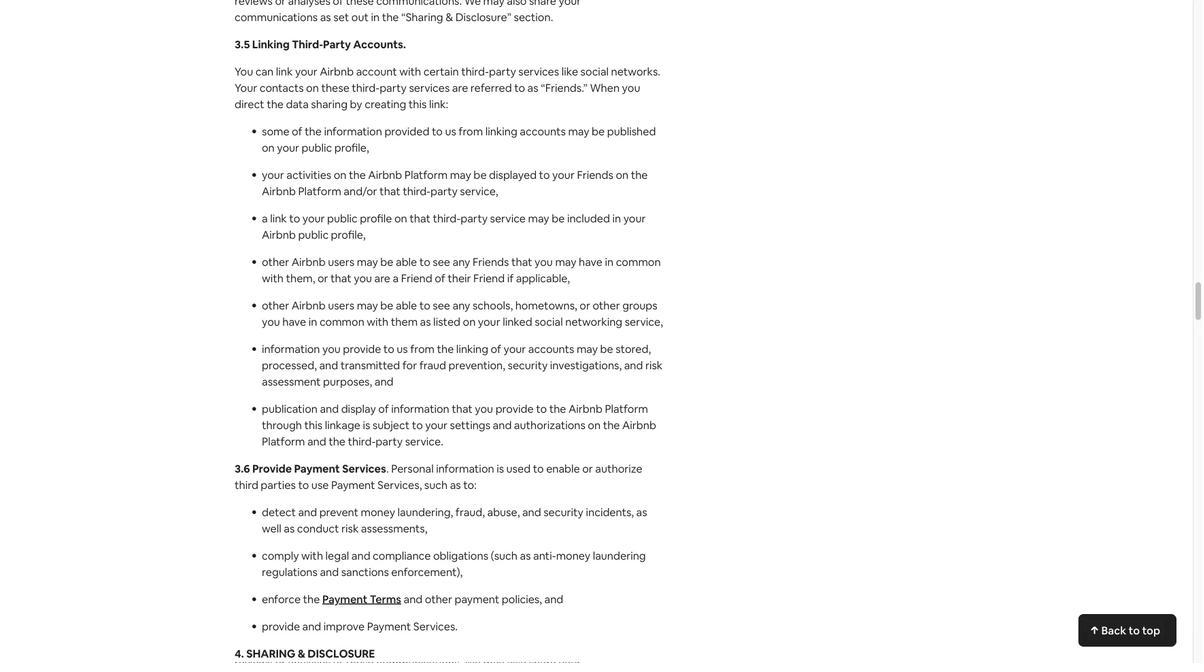 Task type: describe. For each thing, give the bounding box(es) containing it.
is inside publication and display of information that you provide to the airbnb platform through this linkage is subject to your settings and authorizations on the airbnb platform and the third-party service.
[[363, 418, 370, 432]]

your
[[235, 81, 257, 95]]

other up the 'services.'
[[425, 593, 452, 607]]

data
[[286, 97, 309, 111]]

this inside you can link your airbnb account with certain third-party services like social networks. your contacts on these third-party services are referred to as "friends." when you direct the data sharing by creating this link:
[[409, 97, 427, 111]]

as right well
[[284, 522, 295, 536]]

in inside other airbnb users may be able to see any schools, hometowns, or other groups you have in common with them as listed on your linked social networking service,
[[309, 315, 317, 329]]

party
[[323, 37, 351, 51]]

the inside information you provide to us from the linking of your accounts may be stored, processed, and transmitted for fraud prevention, security investigations, and risk assessment purposes, and
[[437, 342, 454, 356]]

information inside some of the information provided to us from linking accounts may be published on your public profile,
[[324, 125, 382, 138]]

authorizations
[[514, 418, 586, 432]]

laundering,
[[398, 506, 453, 519]]

included
[[567, 212, 610, 226]]

their
[[448, 271, 471, 285]]

settings
[[450, 418, 491, 432]]

social inside other airbnb users may be able to see any schools, hometowns, or other groups you have in common with them as listed on your linked social networking service,
[[535, 315, 563, 329]]

them
[[391, 315, 418, 329]]

provided
[[385, 125, 430, 138]]

a link to your public profile on that third-party service may be included in your airbnb public profile,
[[262, 212, 646, 242]]

your inside information you provide to us from the linking of your accounts may be stored, processed, and transmitted for fraud prevention, security investigations, and risk assessment purposes, and
[[504, 342, 526, 356]]

activities
[[287, 168, 331, 182]]

in for common
[[605, 255, 614, 269]]

see for your
[[433, 299, 450, 313]]

information inside information you provide to us from the linking of your accounts may be stored, processed, and transmitted for fraud prevention, security investigations, and risk assessment purposes, and
[[262, 342, 320, 356]]

use
[[312, 478, 329, 492]]

personal
[[391, 462, 434, 476]]

airbnb inside other airbnb users may be able to see any friends that you may have in common with them, or that you are a friend of their friend if applicable,
[[292, 255, 326, 269]]

back to top button
[[1079, 614, 1177, 647]]

payment up "use"
[[294, 462, 340, 476]]

well
[[262, 522, 282, 536]]

to:
[[463, 478, 477, 492]]

that right them,
[[331, 271, 352, 285]]

sharing
[[246, 647, 296, 661]]

incidents,
[[586, 506, 634, 519]]

other airbnb users may be able to see any friends that you may have in common with them, or that you are a friend of their friend if applicable,
[[262, 255, 661, 285]]

party up referred
[[489, 65, 516, 79]]

account
[[356, 65, 397, 79]]

when
[[590, 81, 620, 95]]

some of the information provided to us from linking accounts may be published on your public profile,
[[262, 125, 656, 155]]

information inside publication and display of information that you provide to the airbnb platform through this linkage is subject to your settings and authorizations on the airbnb platform and the third-party service.
[[391, 402, 450, 416]]

from inside information you provide to us from the linking of your accounts may be stored, processed, and transmitted for fraud prevention, security investigations, and risk assessment purposes, and
[[410, 342, 435, 356]]

contacts
[[260, 81, 304, 95]]

sharing
[[311, 97, 348, 111]]

the up authorize
[[603, 418, 620, 432]]

third- up by
[[352, 81, 380, 95]]

may inside other airbnb users may be able to see any schools, hometowns, or other groups you have in common with them as listed on your linked social networking service,
[[357, 299, 378, 313]]

accounts inside information you provide to us from the linking of your accounts may be stored, processed, and transmitted for fraud prevention, security investigations, and risk assessment purposes, and
[[529, 342, 575, 356]]

airbnb inside a link to your public profile on that third-party service may be included in your airbnb public profile,
[[262, 228, 296, 242]]

and right abuse,
[[522, 506, 541, 519]]

linked
[[503, 315, 533, 329]]

you inside other airbnb users may be able to see any schools, hometowns, or other groups you have in common with them as listed on your linked social networking service,
[[262, 315, 280, 329]]

3.5 linking third-party accounts.
[[235, 37, 406, 51]]

be inside some of the information provided to us from linking accounts may be published on your public profile,
[[592, 125, 605, 138]]

3.6
[[235, 462, 250, 476]]

and down stored,
[[624, 359, 643, 373]]

money inside comply with legal and compliance obligations (such as anti-money laundering regulations and sanctions enforcement),
[[556, 549, 591, 563]]

service.
[[405, 435, 444, 449]]

enforce
[[262, 593, 301, 607]]

can
[[256, 65, 274, 79]]

platform down through
[[262, 435, 305, 449]]

through
[[262, 418, 302, 432]]

to inside a link to your public profile on that third-party service may be included in your airbnb public profile,
[[289, 212, 300, 226]]

this inside publication and display of information that you provide to the airbnb platform through this linkage is subject to your settings and authorizations on the airbnb platform and the third-party service.
[[305, 418, 323, 432]]

used
[[507, 462, 531, 476]]

your inside other airbnb users may be able to see any schools, hometowns, or other groups you have in common with them as listed on your linked social networking service,
[[478, 315, 501, 329]]

disclosure
[[308, 647, 375, 661]]

these
[[321, 81, 350, 95]]

the down linkage
[[329, 435, 346, 449]]

that up if
[[512, 255, 532, 269]]

with inside other airbnb users may be able to see any schools, hometowns, or other groups you have in common with them as listed on your linked social networking service,
[[367, 315, 389, 329]]

your inside publication and display of information that you provide to the airbnb platform through this linkage is subject to your settings and authorizations on the airbnb platform and the third-party service.
[[425, 418, 448, 432]]

platform down investigations,
[[605, 402, 648, 416]]

and up conduct
[[298, 506, 317, 519]]

and right 'terms'
[[404, 593, 423, 607]]

enforce the payment terms and other payment policies, and
[[262, 593, 564, 607]]

that inside your activities on the airbnb platform may be displayed to your friends on the airbnb platform and/or that third-party service,
[[380, 184, 401, 198]]

information you provide to us from the linking of your accounts may be stored, processed, and transmitted for fraud prevention, security investigations, and risk assessment purposes, and
[[262, 342, 663, 389]]

assessments,
[[361, 522, 428, 536]]

the inside you can link your airbnb account with certain third-party services like social networks. your contacts on these third-party services are referred to as "friends." when you direct the data sharing by creating this link:
[[267, 97, 284, 111]]

risk inside information you provide to us from the linking of your accounts may be stored, processed, and transmitted for fraud prevention, security investigations, and risk assessment purposes, and
[[646, 359, 663, 373]]

and down the transmitted
[[375, 375, 394, 389]]

platform down the provided
[[405, 168, 448, 182]]

published
[[607, 125, 656, 138]]

3.5
[[235, 37, 250, 51]]

link inside you can link your airbnb account with certain third-party services like social networks. your contacts on these third-party services are referred to as "friends." when you direct the data sharing by creating this link:
[[276, 65, 293, 79]]

subject
[[373, 418, 410, 432]]

the up authorizations
[[550, 402, 566, 416]]

your right included
[[624, 212, 646, 226]]

third- up referred
[[461, 65, 489, 79]]

as right incidents,
[[637, 506, 647, 519]]

4.
[[235, 647, 244, 661]]

to inside other airbnb users may be able to see any schools, hometowns, or other groups you have in common with them as listed on your linked social networking service,
[[420, 299, 431, 313]]

you up applicable,
[[535, 255, 553, 269]]

groups
[[623, 299, 658, 313]]

networks.
[[611, 65, 661, 79]]

on inside other airbnb users may be able to see any schools, hometowns, or other groups you have in common with them as listed on your linked social networking service,
[[463, 315, 476, 329]]

(such
[[491, 549, 518, 563]]

on up and/or
[[334, 168, 347, 182]]

you inside you can link your airbnb account with certain third-party services like social networks. your contacts on these third-party services are referred to as "friends." when you direct the data sharing by creating this link:
[[622, 81, 641, 95]]

as inside comply with legal and compliance obligations (such as anti-money laundering regulations and sanctions enforcement),
[[520, 549, 531, 563]]

you
[[235, 65, 253, 79]]

to up authorizations
[[536, 402, 547, 416]]

party inside your activities on the airbnb platform may be displayed to your friends on the airbnb platform and/or that third-party service,
[[431, 184, 458, 198]]

transmitted
[[341, 359, 400, 373]]

2 vertical spatial provide
[[262, 620, 300, 634]]

may down profile in the top left of the page
[[357, 255, 378, 269]]

be inside your activities on the airbnb platform may be displayed to your friends on the airbnb platform and/or that third-party service,
[[474, 168, 487, 182]]

provide inside publication and display of information that you provide to the airbnb platform through this linkage is subject to your settings and authorizations on the airbnb platform and the third-party service.
[[496, 402, 534, 416]]

back to top
[[1102, 624, 1161, 638]]

the right enforce
[[303, 593, 320, 607]]

linkage
[[325, 418, 361, 432]]

with inside you can link your airbnb account with certain third-party services like social networks. your contacts on these third-party services are referred to as "friends." when you direct the data sharing by creating this link:
[[400, 65, 421, 79]]

for
[[403, 359, 417, 373]]

see for friend
[[433, 255, 450, 269]]

service, inside your activities on the airbnb platform may be displayed to your friends on the airbnb platform and/or that third-party service,
[[460, 184, 498, 198]]

publication and display of information that you provide to the airbnb platform through this linkage is subject to your settings and authorizations on the airbnb platform and the third-party service.
[[262, 402, 657, 449]]

.
[[386, 462, 389, 476]]

accounts inside some of the information provided to us from linking accounts may be published on your public profile,
[[520, 125, 566, 138]]

on inside you can link your airbnb account with certain third-party services like social networks. your contacts on these third-party services are referred to as "friends." when you direct the data sharing by creating this link:
[[306, 81, 319, 95]]

sanctions
[[341, 565, 389, 579]]

obligations
[[433, 549, 489, 563]]

to up the service.
[[412, 418, 423, 432]]

with inside comply with legal and compliance obligations (such as anti-money laundering regulations and sanctions enforcement),
[[301, 549, 323, 563]]

abuse,
[[487, 506, 520, 519]]

airbnb inside other airbnb users may be able to see any schools, hometowns, or other groups you have in common with them as listed on your linked social networking service,
[[292, 299, 326, 313]]

purposes,
[[323, 375, 372, 389]]

1 friend from the left
[[401, 271, 433, 285]]

compliance
[[373, 549, 431, 563]]

provide and improve payment services.
[[262, 620, 458, 634]]

terms
[[370, 593, 401, 607]]

if
[[507, 271, 514, 285]]

have inside other airbnb users may be able to see any schools, hometowns, or other groups you have in common with them as listed on your linked social networking service,
[[283, 315, 306, 329]]

to inside some of the information provided to us from linking accounts may be published on your public profile,
[[432, 125, 443, 138]]

of inside other airbnb users may be able to see any friends that you may have in common with them, or that you are a friend of their friend if applicable,
[[435, 271, 445, 285]]

users for or
[[328, 255, 355, 269]]

as inside other airbnb users may be able to see any schools, hometowns, or other groups you have in common with them as listed on your linked social networking service,
[[420, 315, 431, 329]]

linking inside information you provide to us from the linking of your accounts may be stored, processed, and transmitted for fraud prevention, security investigations, and risk assessment purposes, and
[[456, 342, 489, 356]]

public inside some of the information provided to us from linking accounts may be published on your public profile,
[[302, 141, 332, 155]]

from inside some of the information provided to us from linking accounts may be published on your public profile,
[[459, 125, 483, 138]]

be inside other airbnb users may be able to see any schools, hometowns, or other groups you have in common with them as listed on your linked social networking service,
[[381, 299, 394, 313]]

profile, inside a link to your public profile on that third-party service may be included in your airbnb public profile,
[[331, 228, 366, 242]]

as inside you can link your airbnb account with certain third-party services like social networks. your contacts on these third-party services are referred to as "friends." when you direct the data sharing by creating this link:
[[528, 81, 539, 95]]

and up sanctions
[[352, 549, 371, 563]]

your down activities
[[303, 212, 325, 226]]

them,
[[286, 271, 315, 285]]

schools,
[[473, 299, 513, 313]]

profile, inside some of the information provided to us from linking accounts may be published on your public profile,
[[335, 141, 369, 155]]

social inside you can link your airbnb account with certain third-party services like social networks. your contacts on these third-party services are referred to as "friends." when you direct the data sharing by creating this link:
[[581, 65, 609, 79]]

your left activities
[[262, 168, 284, 182]]

hometowns,
[[516, 299, 578, 313]]

payment terms link
[[322, 593, 401, 607]]

you inside information you provide to us from the linking of your accounts may be stored, processed, and transmitted for fraud prevention, security investigations, and risk assessment purposes, and
[[322, 342, 341, 356]]

able for are
[[396, 255, 417, 269]]

other airbnb users may be able to see any schools, hometowns, or other groups you have in common with them as listed on your linked social networking service,
[[262, 299, 663, 329]]

your up included
[[553, 168, 575, 182]]

detect and prevent money laundering, fraud, abuse, and security incidents, as well as conduct risk assessments,
[[262, 506, 647, 536]]

and up 3.6 provide payment services
[[307, 435, 326, 449]]

service, inside other airbnb users may be able to see any schools, hometowns, or other groups you have in common with them as listed on your linked social networking service,
[[625, 315, 663, 329]]

to inside button
[[1129, 624, 1140, 638]]

in for your
[[613, 212, 621, 226]]

a inside a link to your public profile on that third-party service may be included in your airbnb public profile,
[[262, 212, 268, 226]]

that inside publication and display of information that you provide to the airbnb platform through this linkage is subject to your settings and authorizations on the airbnb platform and the third-party service.
[[452, 402, 473, 416]]

payment down 'terms'
[[367, 620, 411, 634]]

&
[[298, 647, 305, 661]]

you down profile in the top left of the page
[[354, 271, 372, 285]]

and right settings
[[493, 418, 512, 432]]

common inside other airbnb users may be able to see any schools, hometowns, or other groups you have in common with them as listed on your linked social networking service,
[[320, 315, 365, 329]]

payment up the improve
[[322, 593, 368, 607]]

such
[[424, 478, 448, 492]]

"friends."
[[541, 81, 588, 95]]

the down published in the top right of the page
[[631, 168, 648, 182]]

to inside your activities on the airbnb platform may be displayed to your friends on the airbnb platform and/or that third-party service,
[[539, 168, 550, 182]]

fraud
[[420, 359, 446, 373]]

be inside other airbnb users may be able to see any friends that you may have in common with them, or that you are a friend of their friend if applicable,
[[381, 255, 394, 269]]

listed
[[433, 315, 461, 329]]

airbnb inside you can link your airbnb account with certain third-party services like social networks. your contacts on these third-party services are referred to as "friends." when you direct the data sharing by creating this link:
[[320, 65, 354, 79]]



Task type: vqa. For each thing, say whether or not it's contained in the screenshot.
leftmost services
yes



Task type: locate. For each thing, give the bounding box(es) containing it.
0 vertical spatial or
[[318, 271, 328, 285]]

your
[[295, 65, 318, 79], [277, 141, 299, 155], [262, 168, 284, 182], [553, 168, 575, 182], [303, 212, 325, 226], [624, 212, 646, 226], [478, 315, 501, 329], [504, 342, 526, 356], [425, 418, 448, 432]]

with left certain
[[400, 65, 421, 79]]

top
[[1143, 624, 1161, 638]]

the up fraud
[[437, 342, 454, 356]]

any up their
[[453, 255, 470, 269]]

any
[[453, 255, 470, 269], [453, 299, 470, 313]]

2 able from the top
[[396, 299, 417, 313]]

1 horizontal spatial provide
[[343, 342, 381, 356]]

to inside you can link your airbnb account with certain third-party services like social networks. your contacts on these third-party services are referred to as "friends." when you direct the data sharing by creating this link:
[[514, 81, 525, 95]]

us inside some of the information provided to us from linking accounts may be published on your public profile,
[[445, 125, 456, 138]]

0 vertical spatial public
[[302, 141, 332, 155]]

be inside a link to your public profile on that third-party service may be included in your airbnb public profile,
[[552, 212, 565, 226]]

0 vertical spatial from
[[459, 125, 483, 138]]

third-
[[461, 65, 489, 79], [352, 81, 380, 95], [403, 184, 431, 198], [433, 212, 461, 226], [348, 435, 376, 449]]

that up settings
[[452, 402, 473, 416]]

linking
[[486, 125, 518, 138], [456, 342, 489, 356]]

a inside other airbnb users may be able to see any friends that you may have in common with them, or that you are a friend of their friend if applicable,
[[393, 271, 399, 285]]

parties
[[261, 478, 296, 492]]

this left link:
[[409, 97, 427, 111]]

on right listed
[[463, 315, 476, 329]]

1 vertical spatial service,
[[625, 315, 663, 329]]

money
[[361, 506, 395, 519], [556, 549, 591, 563]]

0 vertical spatial friends
[[577, 168, 614, 182]]

networking
[[566, 315, 623, 329]]

conduct
[[297, 522, 339, 536]]

0 vertical spatial common
[[616, 255, 661, 269]]

2 vertical spatial or
[[583, 462, 593, 476]]

of inside some of the information provided to us from linking accounts may be published on your public profile,
[[292, 125, 302, 138]]

and up linkage
[[320, 402, 339, 416]]

services,
[[378, 478, 422, 492]]

are for you
[[375, 271, 391, 285]]

1 vertical spatial social
[[535, 315, 563, 329]]

1 horizontal spatial us
[[445, 125, 456, 138]]

may inside your activities on the airbnb platform may be displayed to your friends on the airbnb platform and/or that third-party service,
[[450, 168, 471, 182]]

the inside some of the information provided to us from linking accounts may be published on your public profile,
[[305, 125, 322, 138]]

to inside information you provide to us from the linking of your accounts may be stored, processed, and transmitted for fraud prevention, security investigations, and risk assessment purposes, and
[[384, 342, 395, 356]]

1 any from the top
[[453, 255, 470, 269]]

1 horizontal spatial social
[[581, 65, 609, 79]]

may down some of the information provided to us from linking accounts may be published on your public profile,
[[450, 168, 471, 182]]

your inside you can link your airbnb account with certain third-party services like social networks. your contacts on these third-party services are referred to as "friends." when you direct the data sharing by creating this link:
[[295, 65, 318, 79]]

on down "some"
[[262, 141, 275, 155]]

0 vertical spatial any
[[453, 255, 470, 269]]

to
[[514, 81, 525, 95], [432, 125, 443, 138], [539, 168, 550, 182], [289, 212, 300, 226], [420, 255, 431, 269], [420, 299, 431, 313], [384, 342, 395, 356], [536, 402, 547, 416], [412, 418, 423, 432], [533, 462, 544, 476], [298, 478, 309, 492], [1129, 624, 1140, 638]]

users inside other airbnb users may be able to see any friends that you may have in common with them, or that you are a friend of their friend if applicable,
[[328, 255, 355, 269]]

service, down groups
[[625, 315, 663, 329]]

friend left their
[[401, 271, 433, 285]]

profile,
[[335, 141, 369, 155], [331, 228, 366, 242]]

see up listed
[[433, 299, 450, 313]]

0 vertical spatial able
[[396, 255, 417, 269]]

0 horizontal spatial friends
[[473, 255, 509, 269]]

1 vertical spatial services
[[409, 81, 450, 95]]

1 vertical spatial money
[[556, 549, 591, 563]]

services up link:
[[409, 81, 450, 95]]

1 horizontal spatial is
[[497, 462, 504, 476]]

or inside other airbnb users may be able to see any schools, hometowns, or other groups you have in common with them as listed on your linked social networking service,
[[580, 299, 591, 313]]

1 vertical spatial provide
[[496, 402, 534, 416]]

1 horizontal spatial friend
[[474, 271, 505, 285]]

may right service
[[528, 212, 550, 226]]

are inside you can link your airbnb account with certain third-party services like social networks. your contacts on these third-party services are referred to as "friends." when you direct the data sharing by creating this link:
[[452, 81, 468, 95]]

you inside publication and display of information that you provide to the airbnb platform through this linkage is subject to your settings and authorizations on the airbnb platform and the third-party service.
[[475, 402, 493, 416]]

some
[[262, 125, 290, 138]]

1 horizontal spatial have
[[579, 255, 603, 269]]

1 horizontal spatial this
[[409, 97, 427, 111]]

1 horizontal spatial a
[[393, 271, 399, 285]]

1 vertical spatial public
[[327, 212, 358, 226]]

0 horizontal spatial us
[[397, 342, 408, 356]]

any up listed
[[453, 299, 470, 313]]

with left them,
[[262, 271, 284, 285]]

1 able from the top
[[396, 255, 417, 269]]

your activities on the airbnb platform may be displayed to your friends on the airbnb platform and/or that third-party service,
[[262, 168, 648, 198]]

friends inside your activities on the airbnb platform may be displayed to your friends on the airbnb platform and/or that third-party service,
[[577, 168, 614, 182]]

security inside information you provide to us from the linking of your accounts may be stored, processed, and transmitted for fraud prevention, security investigations, and risk assessment purposes, and
[[508, 359, 548, 373]]

able up them
[[396, 299, 417, 313]]

1 vertical spatial us
[[397, 342, 408, 356]]

and
[[319, 359, 338, 373], [624, 359, 643, 373], [375, 375, 394, 389], [320, 402, 339, 416], [493, 418, 512, 432], [307, 435, 326, 449], [298, 506, 317, 519], [522, 506, 541, 519], [352, 549, 371, 563], [320, 565, 339, 579], [404, 593, 423, 607], [545, 593, 564, 607], [302, 620, 321, 634]]

1 vertical spatial is
[[497, 462, 504, 476]]

be left published in the top right of the page
[[592, 125, 605, 138]]

friend
[[401, 271, 433, 285], [474, 271, 505, 285]]

4. sharing & disclosure
[[235, 647, 375, 661]]

enforcement),
[[391, 565, 463, 579]]

have inside other airbnb users may be able to see any friends that you may have in common with them, or that you are a friend of their friend if applicable,
[[579, 255, 603, 269]]

of left their
[[435, 271, 445, 285]]

money inside detect and prevent money laundering, fraud, abuse, and security incidents, as well as conduct risk assessments,
[[361, 506, 395, 519]]

2 friend from the left
[[474, 271, 505, 285]]

you up purposes,
[[322, 342, 341, 356]]

0 horizontal spatial have
[[283, 315, 306, 329]]

any inside other airbnb users may be able to see any friends that you may have in common with them, or that you are a friend of their friend if applicable,
[[453, 255, 470, 269]]

on inside some of the information provided to us from linking accounts may be published on your public profile,
[[262, 141, 275, 155]]

common inside other airbnb users may be able to see any friends that you may have in common with them, or that you are a friend of their friend if applicable,
[[616, 255, 661, 269]]

third-
[[292, 37, 323, 51]]

friends
[[577, 168, 614, 182], [473, 255, 509, 269]]

the down contacts
[[267, 97, 284, 111]]

publication
[[262, 402, 318, 416]]

be inside information you provide to us from the linking of your accounts may be stored, processed, and transmitted for fraud prevention, security investigations, and risk assessment purposes, and
[[600, 342, 614, 356]]

payment down the services
[[331, 478, 375, 492]]

is
[[363, 418, 370, 432], [497, 462, 504, 476]]

services up "friends."
[[519, 65, 559, 79]]

display
[[341, 402, 376, 416]]

of right "some"
[[292, 125, 302, 138]]

on right authorizations
[[588, 418, 601, 432]]

investigations,
[[550, 359, 622, 373]]

2 horizontal spatial provide
[[496, 402, 534, 416]]

3.6 provide payment services
[[235, 462, 386, 476]]

any for schools,
[[453, 299, 470, 313]]

0 vertical spatial users
[[328, 255, 355, 269]]

security inside detect and prevent money laundering, fraud, abuse, and security incidents, as well as conduct risk assessments,
[[544, 506, 584, 519]]

0 vertical spatial money
[[361, 506, 395, 519]]

a
[[262, 212, 268, 226], [393, 271, 399, 285]]

2 any from the top
[[453, 299, 470, 313]]

0 horizontal spatial money
[[361, 506, 395, 519]]

common
[[616, 255, 661, 269], [320, 315, 365, 329]]

the up and/or
[[349, 168, 366, 182]]

provide inside information you provide to us from the linking of your accounts may be stored, processed, and transmitted for fraud prevention, security investigations, and risk assessment purposes, and
[[343, 342, 381, 356]]

2 users from the top
[[328, 299, 355, 313]]

party inside publication and display of information that you provide to the airbnb platform through this linkage is subject to your settings and authorizations on the airbnb platform and the third-party service.
[[376, 435, 403, 449]]

0 horizontal spatial services
[[409, 81, 450, 95]]

be
[[592, 125, 605, 138], [474, 168, 487, 182], [552, 212, 565, 226], [381, 255, 394, 269], [381, 299, 394, 313], [600, 342, 614, 356]]

linking down referred
[[486, 125, 518, 138]]

0 vertical spatial provide
[[343, 342, 381, 356]]

2 vertical spatial in
[[309, 315, 317, 329]]

any for friends
[[453, 255, 470, 269]]

1 vertical spatial in
[[605, 255, 614, 269]]

1 horizontal spatial common
[[616, 255, 661, 269]]

comply with legal and compliance obligations (such as anti-money laundering regulations and sanctions enforcement),
[[262, 549, 646, 579]]

link inside a link to your public profile on that third-party service may be included in your airbnb public profile,
[[270, 212, 287, 226]]

fraud,
[[456, 506, 485, 519]]

of up the subject
[[378, 402, 389, 416]]

and up 4. sharing & disclosure
[[302, 620, 321, 634]]

to inside other airbnb users may be able to see any friends that you may have in common with them, or that you are a friend of their friend if applicable,
[[420, 255, 431, 269]]

see inside other airbnb users may be able to see any schools, hometowns, or other groups you have in common with them as listed on your linked social networking service,
[[433, 299, 450, 313]]

accounts
[[520, 125, 566, 138], [529, 342, 575, 356]]

provide
[[252, 462, 292, 476]]

regulations
[[262, 565, 318, 579]]

0 horizontal spatial a
[[262, 212, 268, 226]]

service,
[[460, 184, 498, 198], [625, 315, 663, 329]]

platform down activities
[[298, 184, 341, 198]]

comply
[[262, 549, 299, 563]]

security
[[508, 359, 548, 373], [544, 506, 584, 519]]

linking inside some of the information provided to us from linking accounts may be published on your public profile,
[[486, 125, 518, 138]]

referred
[[471, 81, 512, 95]]

1 vertical spatial security
[[544, 506, 584, 519]]

you up processed,
[[262, 315, 280, 329]]

and right policies,
[[545, 593, 564, 607]]

of inside publication and display of information that you provide to the airbnb platform through this linkage is subject to your settings and authorizations on the airbnb platform and the third-party service.
[[378, 402, 389, 416]]

in inside a link to your public profile on that third-party service may be included in your airbnb public profile,
[[613, 212, 621, 226]]

policies,
[[502, 593, 542, 607]]

provide up the transmitted
[[343, 342, 381, 356]]

0 horizontal spatial risk
[[342, 522, 359, 536]]

public down and/or
[[327, 212, 358, 226]]

1 vertical spatial able
[[396, 299, 417, 313]]

authorize
[[596, 462, 643, 476]]

on up data at the left of the page
[[306, 81, 319, 95]]

1 vertical spatial see
[[433, 299, 450, 313]]

1 vertical spatial accounts
[[529, 342, 575, 356]]

are for services
[[452, 81, 468, 95]]

have
[[579, 255, 603, 269], [283, 315, 306, 329]]

0 vertical spatial are
[[452, 81, 468, 95]]

to right referred
[[514, 81, 525, 95]]

you up settings
[[475, 402, 493, 416]]

0 horizontal spatial are
[[375, 271, 391, 285]]

applicable,
[[516, 271, 570, 285]]

in inside other airbnb users may be able to see any friends that you may have in common with them, or that you are a friend of their friend if applicable,
[[605, 255, 614, 269]]

0 horizontal spatial service,
[[460, 184, 498, 198]]

prevent
[[320, 506, 359, 519]]

0 vertical spatial link
[[276, 65, 293, 79]]

friends inside other airbnb users may be able to see any friends that you may have in common with them, or that you are a friend of their friend if applicable,
[[473, 255, 509, 269]]

able down a link to your public profile on that third-party service may be included in your airbnb public profile,
[[396, 255, 417, 269]]

anti-
[[533, 549, 556, 563]]

1 users from the top
[[328, 255, 355, 269]]

1 horizontal spatial are
[[452, 81, 468, 95]]

0 vertical spatial profile,
[[335, 141, 369, 155]]

payment inside '. personal information is used to enable or authorize third parties to use payment services, such as to:'
[[331, 478, 375, 492]]

accounts.
[[353, 37, 406, 51]]

are
[[452, 81, 468, 95], [375, 271, 391, 285]]

users inside other airbnb users may be able to see any schools, hometowns, or other groups you have in common with them as listed on your linked social networking service,
[[328, 299, 355, 313]]

1 vertical spatial link
[[270, 212, 287, 226]]

may inside information you provide to us from the linking of your accounts may be stored, processed, and transmitted for fraud prevention, security investigations, and risk assessment purposes, and
[[577, 342, 598, 356]]

. personal information is used to enable or authorize third parties to use payment services, such as to:
[[235, 462, 643, 492]]

as left "friends."
[[528, 81, 539, 95]]

to right used
[[533, 462, 544, 476]]

is inside '. personal information is used to enable or authorize third parties to use payment services, such as to:'
[[497, 462, 504, 476]]

may
[[568, 125, 590, 138], [450, 168, 471, 182], [528, 212, 550, 226], [357, 255, 378, 269], [555, 255, 577, 269], [357, 299, 378, 313], [577, 342, 598, 356]]

risk
[[646, 359, 663, 373], [342, 522, 359, 536]]

1 vertical spatial linking
[[456, 342, 489, 356]]

risk down prevent
[[342, 522, 359, 536]]

accounts down "friends."
[[520, 125, 566, 138]]

you
[[622, 81, 641, 95], [535, 255, 553, 269], [354, 271, 372, 285], [262, 315, 280, 329], [322, 342, 341, 356], [475, 402, 493, 416]]

1 vertical spatial any
[[453, 299, 470, 313]]

0 vertical spatial a
[[262, 212, 268, 226]]

1 vertical spatial common
[[320, 315, 365, 329]]

on down published in the top right of the page
[[616, 168, 629, 182]]

third- up a link to your public profile on that third-party service may be included in your airbnb public profile,
[[403, 184, 431, 198]]

payment
[[455, 593, 500, 607]]

with
[[400, 65, 421, 79], [262, 271, 284, 285], [367, 315, 389, 329], [301, 549, 323, 563]]

other
[[262, 255, 289, 269], [262, 299, 289, 313], [593, 299, 620, 313], [425, 593, 452, 607]]

security down linked
[[508, 359, 548, 373]]

1 vertical spatial risk
[[342, 522, 359, 536]]

information down by
[[324, 125, 382, 138]]

0 horizontal spatial friend
[[401, 271, 433, 285]]

1 horizontal spatial service,
[[625, 315, 663, 329]]

0 vertical spatial is
[[363, 418, 370, 432]]

0 vertical spatial accounts
[[520, 125, 566, 138]]

0 vertical spatial see
[[433, 255, 450, 269]]

1 horizontal spatial risk
[[646, 359, 663, 373]]

creating
[[365, 97, 406, 111]]

2 vertical spatial public
[[298, 228, 329, 242]]

your down schools,
[[478, 315, 501, 329]]

see inside other airbnb users may be able to see any friends that you may have in common with them, or that you are a friend of their friend if applicable,
[[433, 255, 450, 269]]

social
[[581, 65, 609, 79], [535, 315, 563, 329]]

0 horizontal spatial provide
[[262, 620, 300, 634]]

provide down enforce
[[262, 620, 300, 634]]

assessment
[[262, 375, 321, 389]]

0 horizontal spatial from
[[410, 342, 435, 356]]

1 vertical spatial users
[[328, 299, 355, 313]]

1 vertical spatial from
[[410, 342, 435, 356]]

be left displayed
[[474, 168, 487, 182]]

0 vertical spatial service,
[[460, 184, 498, 198]]

to down link:
[[432, 125, 443, 138]]

accounts up investigations,
[[529, 342, 575, 356]]

1 vertical spatial are
[[375, 271, 391, 285]]

party inside a link to your public profile on that third-party service may be included in your airbnb public profile,
[[461, 212, 488, 226]]

other inside other airbnb users may be able to see any friends that you may have in common with them, or that you are a friend of their friend if applicable,
[[262, 255, 289, 269]]

0 horizontal spatial this
[[305, 418, 323, 432]]

risk inside detect and prevent money laundering, fraud, abuse, and security incidents, as well as conduct risk assessments,
[[342, 522, 359, 536]]

1 vertical spatial friends
[[473, 255, 509, 269]]

and down the legal
[[320, 565, 339, 579]]

as right them
[[420, 315, 431, 329]]

able inside other airbnb users may be able to see any schools, hometowns, or other groups you have in common with them as listed on your linked social networking service,
[[396, 299, 417, 313]]

0 vertical spatial social
[[581, 65, 609, 79]]

third- inside publication and display of information that you provide to the airbnb platform through this linkage is subject to your settings and authorizations on the airbnb platform and the third-party service.
[[348, 435, 376, 449]]

0 vertical spatial us
[[445, 125, 456, 138]]

service, down displayed
[[460, 184, 498, 198]]

from down referred
[[459, 125, 483, 138]]

are down certain
[[452, 81, 468, 95]]

1 vertical spatial a
[[393, 271, 399, 285]]

from
[[459, 125, 483, 138], [410, 342, 435, 356]]

0 vertical spatial this
[[409, 97, 427, 111]]

third- inside your activities on the airbnb platform may be displayed to your friends on the airbnb platform and/or that third-party service,
[[403, 184, 431, 198]]

other up networking
[[593, 299, 620, 313]]

from up fraud
[[410, 342, 435, 356]]

third- inside a link to your public profile on that third-party service may be included in your airbnb public profile,
[[433, 212, 461, 226]]

link
[[276, 65, 293, 79], [270, 212, 287, 226]]

with inside other airbnb users may be able to see any friends that you may have in common with them, or that you are a friend of their friend if applicable,
[[262, 271, 284, 285]]

party up creating
[[380, 81, 407, 95]]

your inside some of the information provided to us from linking accounts may be published on your public profile,
[[277, 141, 299, 155]]

information inside '. personal information is used to enable or authorize third parties to use payment services, such as to:'
[[436, 462, 494, 476]]

2 see from the top
[[433, 299, 450, 313]]

0 horizontal spatial social
[[535, 315, 563, 329]]

on inside a link to your public profile on that third-party service may be included in your airbnb public profile,
[[395, 212, 407, 226]]

enable
[[546, 462, 580, 476]]

see up their
[[433, 255, 450, 269]]

may down "friends."
[[568, 125, 590, 138]]

able for listed
[[396, 299, 417, 313]]

prevention,
[[449, 359, 506, 373]]

and/or
[[344, 184, 377, 198]]

may inside some of the information provided to us from linking accounts may be published on your public profile,
[[568, 125, 590, 138]]

0 vertical spatial security
[[508, 359, 548, 373]]

link up contacts
[[276, 65, 293, 79]]

friends up included
[[577, 168, 614, 182]]

to left "use"
[[298, 478, 309, 492]]

to right displayed
[[539, 168, 550, 182]]

may inside a link to your public profile on that third-party service may be included in your airbnb public profile,
[[528, 212, 550, 226]]

1 horizontal spatial money
[[556, 549, 591, 563]]

0 vertical spatial linking
[[486, 125, 518, 138]]

service
[[490, 212, 526, 226]]

as left to:
[[450, 478, 461, 492]]

0 horizontal spatial is
[[363, 418, 370, 432]]

you down networks.
[[622, 81, 641, 95]]

be up them
[[381, 299, 394, 313]]

money left laundering
[[556, 549, 591, 563]]

may up the transmitted
[[357, 299, 378, 313]]

your up the service.
[[425, 418, 448, 432]]

on inside publication and display of information that you provide to the airbnb platform through this linkage is subject to your settings and authorizations on the airbnb platform and the third-party service.
[[588, 418, 601, 432]]

friend left if
[[474, 271, 505, 285]]

1 vertical spatial have
[[283, 315, 306, 329]]

0 horizontal spatial common
[[320, 315, 365, 329]]

0 vertical spatial services
[[519, 65, 559, 79]]

like
[[562, 65, 578, 79]]

with left the legal
[[301, 549, 323, 563]]

third
[[235, 478, 258, 492]]

is down the display
[[363, 418, 370, 432]]

link:
[[429, 97, 449, 111]]

us inside information you provide to us from the linking of your accounts may be stored, processed, and transmitted for fraud prevention, security investigations, and risk assessment purposes, and
[[397, 342, 408, 356]]

1 horizontal spatial services
[[519, 65, 559, 79]]

information up to:
[[436, 462, 494, 476]]

of inside information you provide to us from the linking of your accounts may be stored, processed, and transmitted for fraud prevention, security investigations, and risk assessment purposes, and
[[491, 342, 501, 356]]

users for with
[[328, 299, 355, 313]]

0 vertical spatial have
[[579, 255, 603, 269]]

money up assessments,
[[361, 506, 395, 519]]

and up purposes,
[[319, 359, 338, 373]]

legal
[[326, 549, 349, 563]]

able inside other airbnb users may be able to see any friends that you may have in common with them, or that you are a friend of their friend if applicable,
[[396, 255, 417, 269]]

profile
[[360, 212, 392, 226]]

1 vertical spatial or
[[580, 299, 591, 313]]

in right included
[[613, 212, 621, 226]]

0 vertical spatial risk
[[646, 359, 663, 373]]

are inside other airbnb users may be able to see any friends that you may have in common with them, or that you are a friend of their friend if applicable,
[[375, 271, 391, 285]]

1 see from the top
[[433, 255, 450, 269]]

1 horizontal spatial friends
[[577, 168, 614, 182]]

1 vertical spatial this
[[305, 418, 323, 432]]

stored,
[[616, 342, 651, 356]]

common up the transmitted
[[320, 315, 365, 329]]

0 vertical spatial in
[[613, 212, 621, 226]]

as inside '. personal information is used to enable or authorize third parties to use payment services, such as to:'
[[450, 478, 461, 492]]

or right enable
[[583, 462, 593, 476]]

processed,
[[262, 359, 317, 373]]

direct
[[235, 97, 264, 111]]

other down them,
[[262, 299, 289, 313]]

your down third-
[[295, 65, 318, 79]]

detect
[[262, 506, 296, 519]]

or inside other airbnb users may be able to see any friends that you may have in common with them, or that you are a friend of their friend if applicable,
[[318, 271, 328, 285]]

any inside other airbnb users may be able to see any schools, hometowns, or other groups you have in common with them as listed on your linked social networking service,
[[453, 299, 470, 313]]

by
[[350, 97, 362, 111]]

may up applicable,
[[555, 255, 577, 269]]

or inside '. personal information is used to enable or authorize third parties to use payment services, such as to:'
[[583, 462, 593, 476]]

or up networking
[[580, 299, 591, 313]]

1 horizontal spatial from
[[459, 125, 483, 138]]

1 vertical spatial profile,
[[331, 228, 366, 242]]



